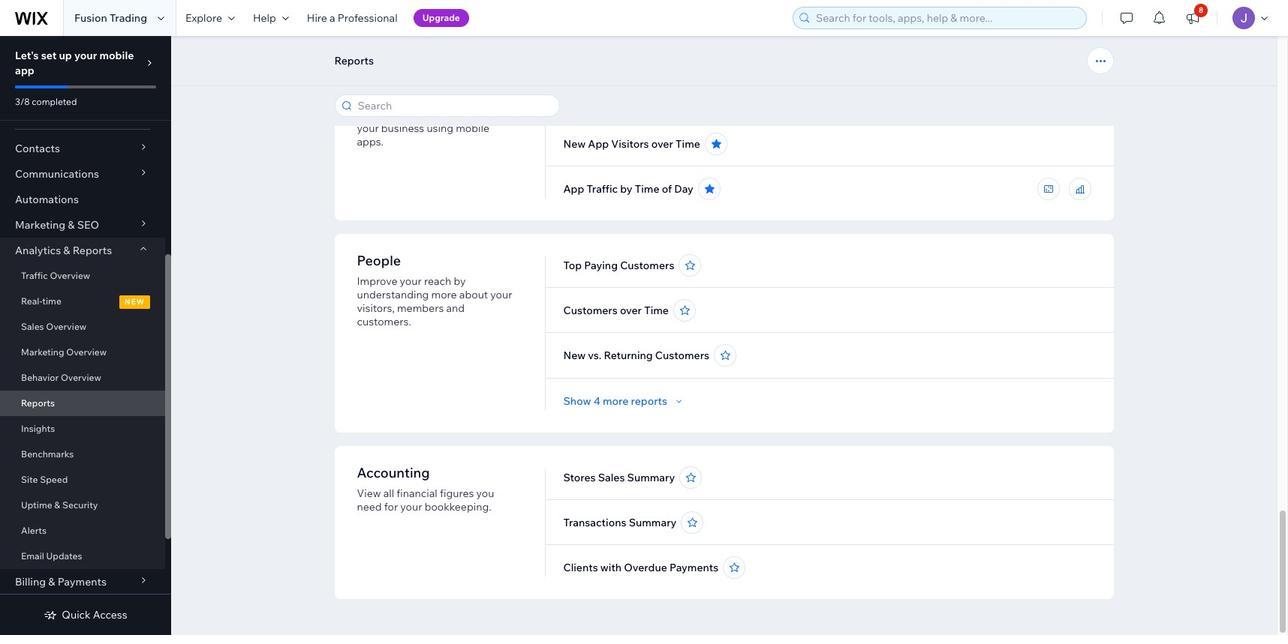 Task type: locate. For each thing, give the bounding box(es) containing it.
summary
[[627, 471, 675, 485], [629, 516, 677, 530]]

sales down real-
[[21, 321, 44, 333]]

app down new app visitors over time
[[563, 182, 584, 196]]

insights link
[[0, 417, 165, 442]]

mobile inside members app learn how people engage with your business using mobile apps.
[[456, 122, 489, 135]]

your right for
[[400, 501, 422, 514]]

app inside members app learn how people engage with your business using mobile apps.
[[421, 86, 447, 103]]

payments
[[670, 561, 719, 575], [58, 576, 107, 589]]

overview inside behavior overview 'link'
[[61, 372, 101, 384]]

traffic
[[587, 92, 618, 106], [587, 182, 618, 196], [21, 270, 48, 281]]

marketing up analytics
[[15, 218, 65, 232]]

analytics
[[15, 244, 61, 257]]

0 horizontal spatial mobile
[[99, 49, 134, 62]]

0 horizontal spatial by
[[454, 275, 466, 288]]

1 vertical spatial summary
[[629, 516, 677, 530]]

with right "engage"
[[486, 108, 507, 122]]

summary up transactions summary
[[627, 471, 675, 485]]

0 horizontal spatial with
[[486, 108, 507, 122]]

reports
[[631, 395, 667, 408]]

traffic down visitors on the top of the page
[[587, 182, 618, 196]]

reports inside button
[[334, 54, 374, 68]]

your right about
[[490, 288, 512, 302]]

your inside accounting view all financial figures you need for your bookkeeping.
[[400, 501, 422, 514]]

payments right overdue
[[670, 561, 719, 575]]

app traffic by time of day
[[563, 182, 693, 196]]

overview inside 'marketing overview' link
[[66, 347, 107, 358]]

more
[[431, 288, 457, 302], [603, 395, 629, 408]]

1 vertical spatial reports
[[73, 244, 112, 257]]

customers up vs. at the bottom
[[563, 304, 618, 318]]

contacts button
[[0, 136, 165, 161]]

0 horizontal spatial reports
[[21, 398, 55, 409]]

0 vertical spatial with
[[486, 108, 507, 122]]

1 horizontal spatial reports
[[73, 244, 112, 257]]

insights
[[21, 423, 55, 435]]

3/8
[[15, 96, 30, 107]]

overview inside traffic overview link
[[50, 270, 90, 281]]

show
[[563, 395, 591, 408]]

benchmarks
[[21, 449, 74, 460]]

traffic overview link
[[0, 263, 165, 289]]

sidebar element
[[0, 36, 171, 636]]

more right 4
[[603, 395, 629, 408]]

uptime
[[21, 500, 52, 511]]

up
[[59, 49, 72, 62]]

0 vertical spatial by
[[620, 182, 632, 196]]

behavior overview
[[21, 372, 101, 384]]

quick access button
[[44, 609, 127, 622]]

0 vertical spatial over
[[620, 92, 642, 106]]

0 vertical spatial more
[[431, 288, 457, 302]]

overview down 'marketing overview' link on the left
[[61, 372, 101, 384]]

mobile down fusion trading
[[99, 49, 134, 62]]

benchmarks link
[[0, 442, 165, 468]]

1 vertical spatial mobile
[[456, 122, 489, 135]]

2 vertical spatial traffic
[[21, 270, 48, 281]]

financial
[[397, 487, 437, 501]]

by left of
[[620, 182, 632, 196]]

with
[[486, 108, 507, 122], [600, 561, 622, 575]]

overview up marketing overview
[[46, 321, 86, 333]]

overview inside sales overview link
[[46, 321, 86, 333]]

0 vertical spatial sales
[[21, 321, 44, 333]]

visitors,
[[357, 302, 395, 315]]

Search field
[[353, 95, 554, 116]]

& for analytics
[[63, 244, 70, 257]]

reports inside popup button
[[73, 244, 112, 257]]

1 horizontal spatial mobile
[[456, 122, 489, 135]]

reports
[[334, 54, 374, 68], [73, 244, 112, 257], [21, 398, 55, 409]]

Search for tools, apps, help & more... field
[[811, 8, 1082, 29]]

time
[[644, 92, 669, 106], [676, 137, 700, 151], [635, 182, 659, 196], [644, 304, 669, 318]]

analytics & reports
[[15, 244, 112, 257]]

overview down sales overview link on the left of page
[[66, 347, 107, 358]]

by inside people improve your reach by understanding more about your visitors, members and customers.
[[454, 275, 466, 288]]

0 vertical spatial payments
[[670, 561, 719, 575]]

1 horizontal spatial sales
[[598, 471, 625, 485]]

sales
[[21, 321, 44, 333], [598, 471, 625, 485]]

& right uptime
[[54, 500, 60, 511]]

0 vertical spatial reports
[[334, 54, 374, 68]]

improve
[[357, 275, 397, 288]]

&
[[68, 218, 75, 232], [63, 244, 70, 257], [54, 500, 60, 511], [48, 576, 55, 589]]

apps.
[[357, 135, 384, 149]]

new left visitors on the top of the page
[[563, 137, 586, 151]]

updates
[[46, 551, 82, 562]]

& inside dropdown button
[[68, 218, 75, 232]]

1 vertical spatial marketing
[[21, 347, 64, 358]]

overview for marketing overview
[[66, 347, 107, 358]]

0 vertical spatial traffic
[[587, 92, 618, 106]]

mobile down search field
[[456, 122, 489, 135]]

customers.
[[357, 315, 411, 329]]

marketing up behavior
[[21, 347, 64, 358]]

access
[[93, 609, 127, 622]]

app traffic over time
[[563, 92, 669, 106]]

all
[[383, 487, 394, 501]]

reach
[[424, 275, 451, 288]]

traffic for by
[[587, 182, 618, 196]]

hire a professional link
[[298, 0, 407, 36]]

payments down email updates 'link'
[[58, 576, 107, 589]]

app up people
[[421, 86, 447, 103]]

reports down "seo"
[[73, 244, 112, 257]]

new app visitors over time
[[563, 137, 700, 151]]

email
[[21, 551, 44, 562]]

app
[[421, 86, 447, 103], [563, 92, 584, 106], [588, 137, 609, 151], [563, 182, 584, 196]]

0 horizontal spatial more
[[431, 288, 457, 302]]

over up returning
[[620, 304, 642, 318]]

and
[[446, 302, 465, 315]]

more left about
[[431, 288, 457, 302]]

overview for sales overview
[[46, 321, 86, 333]]

overview
[[50, 270, 90, 281], [46, 321, 86, 333], [66, 347, 107, 358], [61, 372, 101, 384]]

speed
[[40, 474, 68, 486]]

0 vertical spatial new
[[563, 137, 586, 151]]

with right clients
[[600, 561, 622, 575]]

sales right stores
[[598, 471, 625, 485]]

1 vertical spatial new
[[563, 349, 586, 363]]

new
[[125, 297, 145, 307]]

overview for behavior overview
[[61, 372, 101, 384]]

& for billing
[[48, 576, 55, 589]]

2 new from the top
[[563, 349, 586, 363]]

over up new app visitors over time
[[620, 92, 642, 106]]

& left "seo"
[[68, 218, 75, 232]]

0 horizontal spatial sales
[[21, 321, 44, 333]]

& for uptime
[[54, 500, 60, 511]]

returning
[[604, 349, 653, 363]]

your right the up
[[74, 49, 97, 62]]

1 vertical spatial more
[[603, 395, 629, 408]]

2 horizontal spatial reports
[[334, 54, 374, 68]]

0 horizontal spatial payments
[[58, 576, 107, 589]]

automations link
[[0, 187, 165, 212]]

1 vertical spatial customers
[[563, 304, 618, 318]]

your inside members app learn how people engage with your business using mobile apps.
[[357, 122, 379, 135]]

1 vertical spatial by
[[454, 275, 466, 288]]

1 vertical spatial payments
[[58, 576, 107, 589]]

reports down hire a professional
[[334, 54, 374, 68]]

1 horizontal spatial with
[[600, 561, 622, 575]]

reports up insights
[[21, 398, 55, 409]]

summary up overdue
[[629, 516, 677, 530]]

members
[[357, 86, 418, 103]]

bookkeeping.
[[425, 501, 491, 514]]

alerts link
[[0, 519, 165, 544]]

how
[[387, 108, 408, 122]]

time
[[42, 296, 61, 307]]

over right visitors on the top of the page
[[651, 137, 673, 151]]

marketing & seo button
[[0, 212, 165, 238]]

by right reach
[[454, 275, 466, 288]]

customers right 'paying'
[[620, 259, 674, 272]]

8 button
[[1176, 0, 1209, 36]]

traffic down analytics
[[21, 270, 48, 281]]

vs.
[[588, 349, 602, 363]]

1 horizontal spatial by
[[620, 182, 632, 196]]

marketing inside 'marketing overview' link
[[21, 347, 64, 358]]

overview down analytics & reports
[[50, 270, 90, 281]]

communications button
[[0, 161, 165, 187]]

1 vertical spatial with
[[600, 561, 622, 575]]

let's
[[15, 49, 39, 62]]

your
[[74, 49, 97, 62], [357, 122, 379, 135], [400, 275, 422, 288], [490, 288, 512, 302], [400, 501, 422, 514]]

alerts
[[21, 525, 47, 537]]

real-time
[[21, 296, 61, 307]]

1 vertical spatial traffic
[[587, 182, 618, 196]]

with inside members app learn how people engage with your business using mobile apps.
[[486, 108, 507, 122]]

fusion
[[74, 11, 107, 25]]

traffic overview
[[21, 270, 90, 281]]

1 new from the top
[[563, 137, 586, 151]]

for
[[384, 501, 398, 514]]

customers
[[620, 259, 674, 272], [563, 304, 618, 318], [655, 349, 709, 363]]

0 vertical spatial marketing
[[15, 218, 65, 232]]

email updates
[[21, 551, 82, 562]]

0 vertical spatial mobile
[[99, 49, 134, 62]]

marketing inside 'marketing & seo' dropdown button
[[15, 218, 65, 232]]

1 vertical spatial sales
[[598, 471, 625, 485]]

your left reach
[[400, 275, 422, 288]]

2 vertical spatial reports
[[21, 398, 55, 409]]

1 horizontal spatial more
[[603, 395, 629, 408]]

communications
[[15, 167, 99, 181]]

security
[[62, 500, 98, 511]]

overview for traffic overview
[[50, 270, 90, 281]]

customers right returning
[[655, 349, 709, 363]]

new left vs. at the bottom
[[563, 349, 586, 363]]

& down marketing & seo
[[63, 244, 70, 257]]

& right billing
[[48, 576, 55, 589]]

accounting
[[357, 465, 430, 482]]

new for new app visitors over time
[[563, 137, 586, 151]]

4
[[594, 395, 600, 408]]

your left how
[[357, 122, 379, 135]]

your inside let's set up your mobile app
[[74, 49, 97, 62]]

traffic up visitors on the top of the page
[[587, 92, 618, 106]]



Task type: describe. For each thing, give the bounding box(es) containing it.
time up "new vs. returning customers"
[[644, 304, 669, 318]]

0 vertical spatial customers
[[620, 259, 674, 272]]

mobile inside let's set up your mobile app
[[99, 49, 134, 62]]

& for marketing
[[68, 218, 75, 232]]

app up new app visitors over time
[[563, 92, 584, 106]]

let's set up your mobile app
[[15, 49, 134, 77]]

app left visitors on the top of the page
[[588, 137, 609, 151]]

time up new app visitors over time
[[644, 92, 669, 106]]

stores sales summary
[[563, 471, 675, 485]]

day
[[674, 182, 693, 196]]

show 4 more reports
[[563, 395, 667, 408]]

explore
[[185, 11, 222, 25]]

payments inside popup button
[[58, 576, 107, 589]]

completed
[[32, 96, 77, 107]]

hire
[[307, 11, 327, 25]]

0 vertical spatial summary
[[627, 471, 675, 485]]

marketing for marketing overview
[[21, 347, 64, 358]]

of
[[662, 182, 672, 196]]

2 vertical spatial over
[[620, 304, 642, 318]]

traffic inside sidebar element
[[21, 270, 48, 281]]

hire a professional
[[307, 11, 398, 25]]

people
[[357, 252, 401, 269]]

behavior
[[21, 372, 59, 384]]

traffic for over
[[587, 92, 618, 106]]

new vs. returning customers
[[563, 349, 709, 363]]

top paying customers
[[563, 259, 674, 272]]

people improve your reach by understanding more about your visitors, members and customers.
[[357, 252, 512, 329]]

8
[[1199, 5, 1203, 15]]

upgrade
[[422, 12, 460, 23]]

reports for reports link
[[21, 398, 55, 409]]

upgrade button
[[413, 9, 469, 27]]

new for new vs. returning customers
[[563, 349, 586, 363]]

more inside people improve your reach by understanding more about your visitors, members and customers.
[[431, 288, 457, 302]]

transactions summary
[[563, 516, 677, 530]]

2 vertical spatial customers
[[655, 349, 709, 363]]

you
[[476, 487, 494, 501]]

help
[[253, 11, 276, 25]]

members
[[397, 302, 444, 315]]

site speed link
[[0, 468, 165, 493]]

marketing for marketing & seo
[[15, 218, 65, 232]]

sales overview
[[21, 321, 86, 333]]

fusion trading
[[74, 11, 147, 25]]

about
[[459, 288, 488, 302]]

1 horizontal spatial payments
[[670, 561, 719, 575]]

time up day
[[676, 137, 700, 151]]

view
[[357, 487, 381, 501]]

a
[[330, 11, 335, 25]]

behavior overview link
[[0, 366, 165, 391]]

sales inside sales overview link
[[21, 321, 44, 333]]

paying
[[584, 259, 618, 272]]

visitors
[[611, 137, 649, 151]]

quick access
[[62, 609, 127, 622]]

sales overview link
[[0, 315, 165, 340]]

stores
[[563, 471, 596, 485]]

trading
[[110, 11, 147, 25]]

figures
[[440, 487, 474, 501]]

members app learn how people engage with your business using mobile apps.
[[357, 86, 507, 149]]

understanding
[[357, 288, 429, 302]]

uptime & security
[[21, 500, 98, 511]]

people
[[410, 108, 444, 122]]

email updates link
[[0, 544, 165, 570]]

site speed
[[21, 474, 68, 486]]

business
[[381, 122, 424, 135]]

customers over time
[[563, 304, 669, 318]]

billing & payments button
[[0, 570, 165, 595]]

time left of
[[635, 182, 659, 196]]

help button
[[244, 0, 298, 36]]

set
[[41, 49, 57, 62]]

reports button
[[327, 50, 381, 72]]

reports for reports button
[[334, 54, 374, 68]]

learn
[[357, 108, 385, 122]]

professional
[[338, 11, 398, 25]]

billing & payments
[[15, 576, 107, 589]]

analytics & reports button
[[0, 238, 165, 263]]

transactions
[[563, 516, 626, 530]]

engage
[[447, 108, 484, 122]]

real-
[[21, 296, 42, 307]]

overdue
[[624, 561, 667, 575]]

marketing overview link
[[0, 340, 165, 366]]

accounting view all financial figures you need for your bookkeeping.
[[357, 465, 494, 514]]

top
[[563, 259, 582, 272]]

clients
[[563, 561, 598, 575]]

reports link
[[0, 391, 165, 417]]

show 4 more reports button
[[563, 395, 685, 408]]

automations
[[15, 193, 79, 206]]

clients with overdue payments
[[563, 561, 719, 575]]

site
[[21, 474, 38, 486]]

app
[[15, 64, 34, 77]]

quick
[[62, 609, 91, 622]]

marketing & seo
[[15, 218, 99, 232]]

1 vertical spatial over
[[651, 137, 673, 151]]



Task type: vqa. For each thing, say whether or not it's contained in the screenshot.
Site Inspection's Inspection
no



